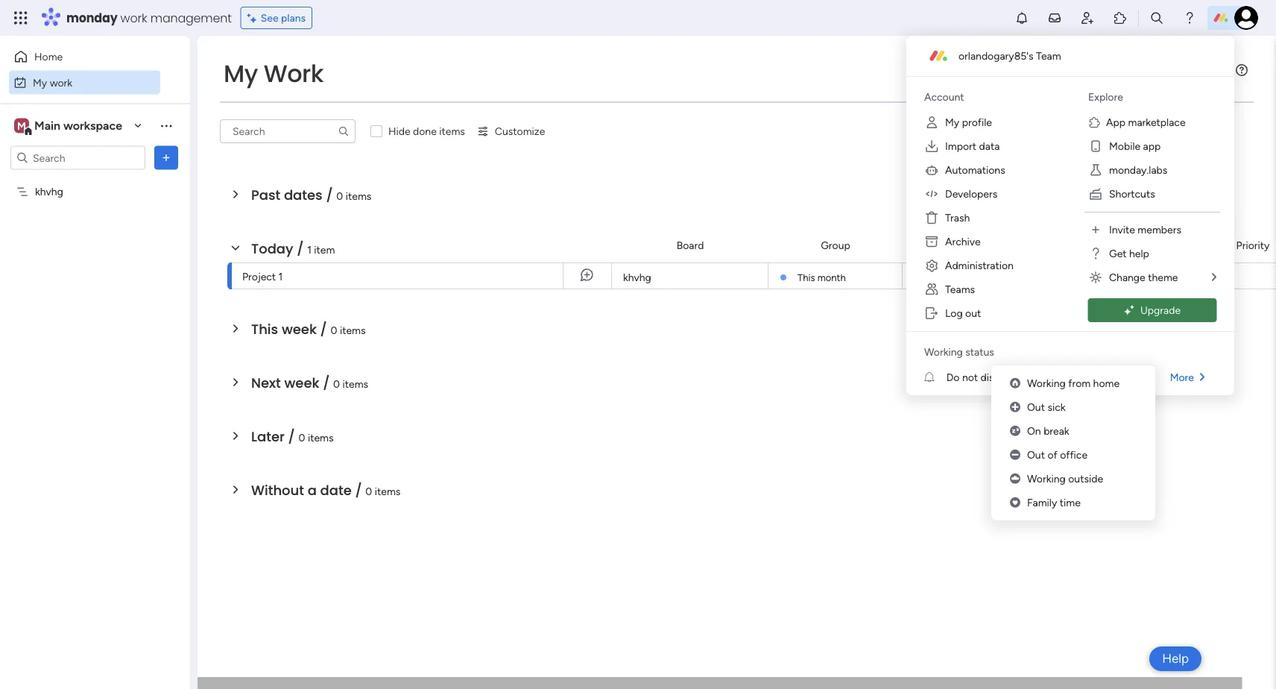Task type: locate. For each thing, give the bounding box(es) containing it.
options image
[[159, 150, 174, 165]]

Filter dashboard by text search field
[[220, 119, 356, 143]]

help
[[1163, 651, 1190, 666]]

/ down this week / 0 items
[[323, 373, 330, 392]]

more
[[1171, 371, 1195, 384]]

khvhg link
[[621, 263, 759, 290]]

0 vertical spatial list arrow image
[[1213, 272, 1217, 283]]

my profile
[[946, 116, 993, 129]]

1 right project on the top of page
[[279, 270, 283, 283]]

my
[[224, 57, 258, 90], [33, 76, 47, 89], [946, 116, 960, 129]]

profile
[[963, 116, 993, 129]]

on
[[1159, 270, 1171, 283]]

upgrade
[[1141, 304, 1181, 317]]

1 vertical spatial out
[[1028, 449, 1046, 461]]

0 vertical spatial this
[[798, 271, 816, 283]]

0 horizontal spatial this
[[251, 320, 278, 339]]

shortcuts
[[1110, 188, 1156, 200]]

/ left item at the left top of page
[[297, 239, 304, 258]]

work down home
[[50, 76, 72, 89]]

priority
[[1237, 239, 1270, 252]]

developers image
[[925, 186, 940, 201]]

0 horizontal spatial on
[[1028, 425, 1042, 437]]

past
[[251, 185, 281, 204]]

trash
[[946, 211, 971, 224]]

1 left item at the left top of page
[[307, 243, 312, 256]]

1 horizontal spatial this
[[798, 271, 816, 283]]

this month
[[798, 271, 846, 283]]

list arrow image right more
[[1201, 372, 1205, 383]]

items right the date
[[375, 485, 401, 497]]

hide done items
[[389, 125, 465, 138]]

0 inside past dates / 0 items
[[337, 189, 343, 202]]

off
[[1094, 371, 1109, 384]]

0 horizontal spatial work
[[50, 76, 72, 89]]

my for my profile
[[946, 116, 960, 129]]

1 horizontal spatial on
[[1047, 371, 1061, 384]]

0 vertical spatial 1
[[307, 243, 312, 256]]

/ right dates
[[326, 185, 333, 204]]

week for next
[[284, 373, 320, 392]]

list arrow image
[[1213, 272, 1217, 283], [1201, 372, 1205, 383]]

archive
[[946, 235, 981, 248]]

1 vertical spatial week
[[284, 373, 320, 392]]

invite
[[1110, 223, 1136, 236]]

out
[[966, 307, 982, 320]]

mobile
[[1110, 140, 1141, 153]]

teams
[[946, 283, 976, 296]]

working for working on it
[[1118, 270, 1157, 283]]

0 horizontal spatial my
[[33, 76, 47, 89]]

working down help
[[1118, 270, 1157, 283]]

0 inside this week / 0 items
[[331, 324, 338, 336]]

mobile app image
[[1089, 139, 1104, 154]]

working status family image
[[1011, 496, 1021, 509]]

1 vertical spatial work
[[50, 76, 72, 89]]

my left work on the top left of page
[[224, 57, 258, 90]]

my work
[[224, 57, 324, 90]]

work for my
[[50, 76, 72, 89]]

family
[[1028, 496, 1058, 509]]

1 vertical spatial list arrow image
[[1201, 372, 1205, 383]]

nov
[[1017, 269, 1035, 281]]

1
[[307, 243, 312, 256], [279, 270, 283, 283]]

select product image
[[13, 10, 28, 25]]

items right dates
[[346, 189, 372, 202]]

sick
[[1048, 401, 1066, 414]]

/
[[326, 185, 333, 204], [297, 239, 304, 258], [320, 320, 327, 339], [323, 373, 330, 392], [288, 427, 295, 446], [355, 481, 362, 500]]

out of office
[[1028, 449, 1088, 461]]

search everything image
[[1150, 10, 1165, 25]]

0 vertical spatial week
[[282, 320, 317, 339]]

list arrow image right it
[[1213, 272, 1217, 283]]

status
[[1134, 239, 1165, 252]]

log out
[[946, 307, 982, 320]]

marketplace
[[1129, 116, 1186, 129]]

0 vertical spatial on
[[1047, 371, 1061, 384]]

my down home
[[33, 76, 47, 89]]

work for monday
[[121, 9, 147, 26]]

main workspace
[[34, 119, 122, 133]]

0 vertical spatial work
[[121, 9, 147, 26]]

next week / 0 items
[[251, 373, 369, 392]]

items right done
[[440, 125, 465, 138]]

0 right the date
[[366, 485, 372, 497]]

on left from
[[1047, 371, 1061, 384]]

work right monday
[[121, 9, 147, 26]]

v2 surfce notifications image
[[925, 370, 947, 385]]

0 horizontal spatial 1
[[279, 270, 283, 283]]

invite members image
[[1081, 10, 1096, 25]]

working status outside image
[[1011, 472, 1021, 485]]

hide
[[389, 125, 411, 138]]

outside
[[1069, 472, 1104, 485]]

this left month
[[798, 271, 816, 283]]

0 up next week / 0 items
[[331, 324, 338, 336]]

khvhg list box
[[0, 176, 190, 406]]

workspace selection element
[[14, 117, 125, 136]]

0 right dates
[[337, 189, 343, 202]]

working
[[1118, 270, 1157, 283], [925, 345, 963, 358], [1028, 377, 1066, 390], [1028, 472, 1066, 485]]

1 inside today / 1 item
[[307, 243, 312, 256]]

break
[[1044, 425, 1070, 437]]

time
[[1060, 496, 1081, 509]]

0 inside next week / 0 items
[[333, 377, 340, 390]]

1 horizontal spatial list arrow image
[[1213, 272, 1217, 283]]

items inside next week / 0 items
[[343, 377, 369, 390]]

automations image
[[925, 163, 940, 178]]

later
[[251, 427, 285, 446]]

week up next week / 0 items
[[282, 320, 317, 339]]

menu image
[[1237, 64, 1249, 76]]

see
[[261, 12, 279, 24]]

1 out from the top
[[1028, 401, 1046, 414]]

work inside button
[[50, 76, 72, 89]]

option
[[0, 178, 190, 181]]

1 vertical spatial khvhg
[[624, 271, 652, 284]]

1 horizontal spatial khvhg
[[624, 271, 652, 284]]

out left of
[[1028, 449, 1046, 461]]

account
[[925, 90, 965, 103]]

this down project 1
[[251, 320, 278, 339]]

week right 'next'
[[284, 373, 320, 392]]

item
[[314, 243, 335, 256]]

app marketplace
[[1107, 116, 1186, 129]]

upgrade button
[[1088, 298, 1218, 322]]

working status
[[925, 345, 995, 358]]

date
[[320, 481, 352, 500]]

invite members
[[1110, 223, 1182, 236]]

shortcuts image
[[1089, 186, 1104, 201]]

administration link
[[913, 254, 1065, 277]]

/ up next week / 0 items
[[320, 320, 327, 339]]

orlandogary85's team
[[959, 50, 1062, 62]]

get help image
[[1089, 246, 1104, 261]]

my right my profile icon
[[946, 116, 960, 129]]

1 vertical spatial on
[[1028, 425, 1042, 437]]

1 horizontal spatial work
[[121, 9, 147, 26]]

out left sick at the bottom right of the page
[[1028, 401, 1046, 414]]

items down this week / 0 items
[[343, 377, 369, 390]]

items right later
[[308, 431, 334, 444]]

later / 0 items
[[251, 427, 334, 446]]

out for out sick
[[1028, 401, 1046, 414]]

week
[[282, 320, 317, 339], [284, 373, 320, 392]]

1 horizontal spatial my
[[224, 57, 258, 90]]

my for my work
[[224, 57, 258, 90]]

0 right later
[[299, 431, 305, 444]]

on right working status on break image
[[1028, 425, 1042, 437]]

working up v2 surfce notifications icon
[[925, 345, 963, 358]]

working for working outside
[[1028, 472, 1066, 485]]

this
[[798, 271, 816, 283], [251, 320, 278, 339]]

app
[[1107, 116, 1126, 129]]

0 down this week / 0 items
[[333, 377, 340, 390]]

automations
[[946, 164, 1006, 176]]

0 vertical spatial khvhg
[[35, 185, 63, 198]]

0 horizontal spatial list arrow image
[[1201, 372, 1205, 383]]

change theme
[[1110, 271, 1179, 284]]

items up next week / 0 items
[[340, 324, 366, 336]]

my for my work
[[33, 76, 47, 89]]

this for week
[[251, 320, 278, 339]]

gary orlando image
[[1235, 6, 1259, 30]]

next
[[251, 373, 281, 392]]

see plans button
[[241, 7, 313, 29]]

khvhg inside "list box"
[[35, 185, 63, 198]]

None search field
[[220, 119, 356, 143]]

working for working status
[[925, 345, 963, 358]]

2 out from the top
[[1028, 449, 1046, 461]]

work
[[121, 9, 147, 26], [50, 76, 72, 89]]

0 inside the "without a date / 0 items"
[[366, 485, 372, 497]]

more link
[[1159, 365, 1217, 389]]

change theme image
[[1089, 270, 1104, 285]]

group
[[821, 239, 851, 252]]

see plans
[[261, 12, 306, 24]]

inbox image
[[1048, 10, 1063, 25]]

on for on break
[[1028, 425, 1042, 437]]

khvhg
[[35, 185, 63, 198], [624, 271, 652, 284]]

working up out sick at the bottom right
[[1028, 377, 1066, 390]]

get help
[[1110, 247, 1150, 260]]

on
[[1047, 371, 1061, 384], [1028, 425, 1042, 437]]

my inside button
[[33, 76, 47, 89]]

members
[[1138, 223, 1182, 236]]

2 horizontal spatial my
[[946, 116, 960, 129]]

working up family
[[1028, 472, 1066, 485]]

items
[[440, 125, 465, 138], [346, 189, 372, 202], [340, 324, 366, 336], [343, 377, 369, 390], [308, 431, 334, 444], [375, 485, 401, 497]]

dates
[[284, 185, 323, 204]]

month
[[818, 271, 846, 283]]

0 vertical spatial out
[[1028, 401, 1046, 414]]

1 horizontal spatial 1
[[307, 243, 312, 256]]

1 vertical spatial this
[[251, 320, 278, 339]]

do not disturb
[[947, 371, 1014, 384]]

15,
[[1038, 269, 1050, 281]]

0 horizontal spatial khvhg
[[35, 185, 63, 198]]

administration
[[946, 259, 1014, 272]]



Task type: describe. For each thing, give the bounding box(es) containing it.
log out image
[[925, 306, 940, 321]]

status
[[966, 345, 995, 358]]

out sick
[[1028, 401, 1066, 414]]

items inside past dates / 0 items
[[346, 189, 372, 202]]

0 for past dates /
[[337, 189, 343, 202]]

main
[[34, 119, 60, 133]]

my profile link
[[913, 110, 1065, 134]]

project
[[242, 270, 276, 283]]

of
[[1048, 449, 1058, 461]]

upgrade stars new image
[[1125, 305, 1135, 316]]

customize
[[495, 125, 545, 138]]

explore
[[1089, 90, 1124, 103]]

nov 15, 09:00 am
[[1017, 269, 1096, 281]]

help
[[1130, 247, 1150, 260]]

workspace options image
[[159, 118, 174, 133]]

notifications image
[[1015, 10, 1030, 25]]

items inside later / 0 items
[[308, 431, 334, 444]]

/ right the date
[[355, 481, 362, 500]]

orlandogary85's
[[959, 50, 1034, 62]]

working status on break image
[[1011, 425, 1021, 437]]

teams link
[[913, 277, 1065, 301]]

customize button
[[471, 119, 551, 143]]

office
[[1061, 449, 1088, 461]]

a
[[308, 481, 317, 500]]

on for on
[[1047, 371, 1061, 384]]

archive image
[[925, 234, 940, 249]]

on break
[[1028, 425, 1070, 437]]

change
[[1110, 271, 1146, 284]]

working from home
[[1028, 377, 1120, 390]]

working status sick image
[[1011, 401, 1021, 414]]

import data image
[[925, 139, 940, 154]]

this for month
[[798, 271, 816, 283]]

log
[[946, 307, 963, 320]]

archive link
[[913, 230, 1065, 254]]

v2 overdue deadline image
[[998, 269, 1010, 283]]

work
[[264, 57, 324, 90]]

home
[[34, 50, 63, 63]]

today
[[251, 239, 294, 258]]

monday.labs image
[[1089, 163, 1104, 178]]

plans
[[281, 12, 306, 24]]

it
[[1174, 270, 1180, 283]]

import
[[946, 140, 977, 153]]

workspace
[[63, 119, 122, 133]]

app
[[1144, 140, 1161, 153]]

working status wfh image
[[1011, 377, 1021, 390]]

developers
[[946, 188, 998, 200]]

project 1
[[242, 270, 283, 283]]

home
[[1094, 377, 1120, 390]]

working on it
[[1118, 270, 1180, 283]]

past dates / 0 items
[[251, 185, 372, 204]]

this week / 0 items
[[251, 320, 366, 339]]

0 for this week /
[[331, 324, 338, 336]]

items inside this week / 0 items
[[340, 324, 366, 336]]

done
[[413, 125, 437, 138]]

09:00
[[1052, 269, 1079, 281]]

help image
[[1183, 10, 1198, 25]]

disturb
[[981, 371, 1014, 384]]

m
[[17, 119, 26, 132]]

working for working from home
[[1028, 377, 1066, 390]]

workspace image
[[14, 117, 29, 134]]

team
[[1037, 50, 1062, 62]]

data
[[980, 140, 1000, 153]]

out for out of office
[[1028, 449, 1046, 461]]

/ right later
[[288, 427, 295, 446]]

mobile app
[[1110, 140, 1161, 153]]

my profile image
[[925, 115, 940, 130]]

not
[[963, 371, 979, 384]]

my work
[[33, 76, 72, 89]]

monday work management
[[66, 9, 232, 26]]

trash link
[[913, 206, 1065, 230]]

today / 1 item
[[251, 239, 335, 258]]

get
[[1110, 247, 1127, 260]]

administration image
[[925, 258, 940, 273]]

search image
[[338, 125, 350, 137]]

apps image
[[1114, 10, 1128, 25]]

import data
[[946, 140, 1000, 153]]

from
[[1069, 377, 1091, 390]]

trash image
[[925, 210, 940, 225]]

week for this
[[282, 320, 317, 339]]

without a date / 0 items
[[251, 481, 401, 500]]

working outside
[[1028, 472, 1104, 485]]

1 vertical spatial 1
[[279, 270, 283, 283]]

theme
[[1149, 271, 1179, 284]]

0 inside later / 0 items
[[299, 431, 305, 444]]

items inside the "without a date / 0 items"
[[375, 485, 401, 497]]

0 for next week /
[[333, 377, 340, 390]]

list arrow image inside more link
[[1201, 372, 1205, 383]]

Search in workspace field
[[31, 149, 125, 166]]

help button
[[1150, 647, 1202, 671]]

my work button
[[9, 70, 160, 94]]

board
[[677, 239, 704, 252]]

working status ooo image
[[1011, 449, 1021, 461]]

invite members image
[[1089, 222, 1104, 237]]

am
[[1081, 269, 1096, 281]]

teams image
[[925, 282, 940, 297]]



Task type: vqa. For each thing, say whether or not it's contained in the screenshot.
left Gary Orlando icon
no



